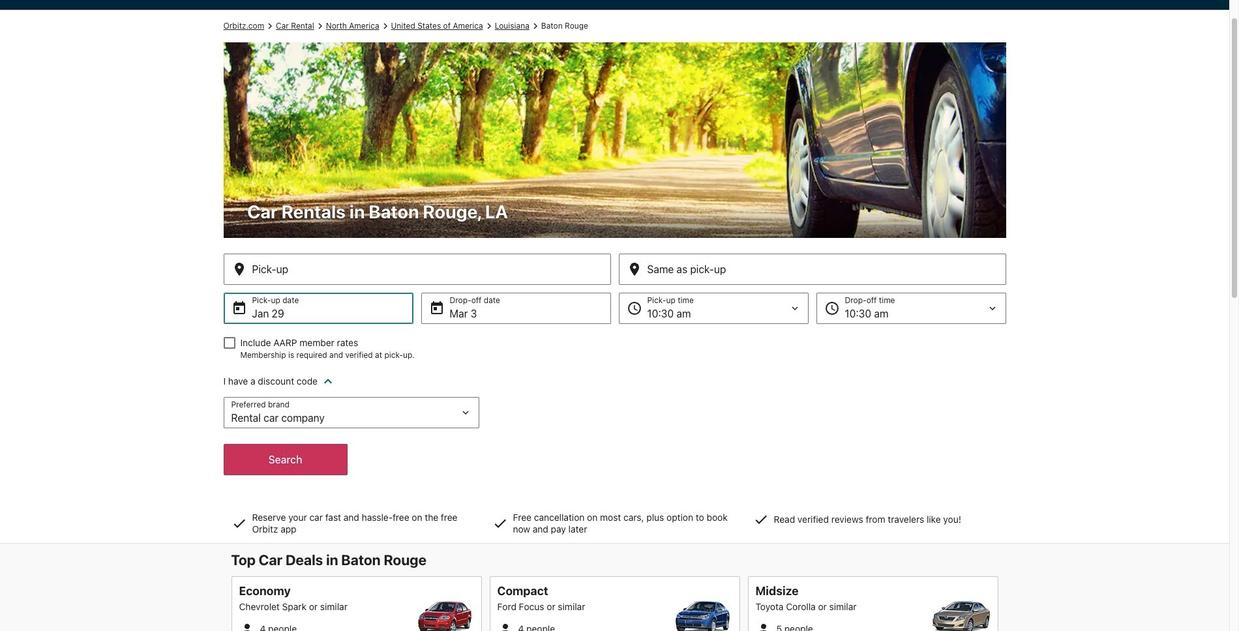 Task type: vqa. For each thing, say whether or not it's contained in the screenshot.
Nov in the Mon, Nov 27 $301
no



Task type: locate. For each thing, give the bounding box(es) containing it.
ford focus image
[[674, 602, 732, 632]]

0 horizontal spatial directional image
[[264, 20, 276, 32]]

directional image
[[314, 20, 326, 32], [379, 20, 391, 32]]

2 directional image from the left
[[483, 20, 495, 32]]

0 horizontal spatial directional image
[[314, 20, 326, 32]]

directional image
[[264, 20, 276, 32], [483, 20, 495, 32], [530, 20, 541, 32]]

1 directional image from the left
[[264, 20, 276, 32]]

small image for chevrolet spark image
[[239, 622, 255, 632]]

2 directional image from the left
[[379, 20, 391, 32]]

0 horizontal spatial small image
[[239, 622, 255, 632]]

small image for 'toyota corolla' image at the right
[[756, 622, 772, 632]]

2 horizontal spatial directional image
[[530, 20, 541, 32]]

2 small image from the left
[[756, 622, 772, 632]]

1 horizontal spatial directional image
[[379, 20, 391, 32]]

main content
[[0, 10, 1230, 632]]

1 horizontal spatial small image
[[756, 622, 772, 632]]

breadcrumbs region
[[0, 10, 1230, 544]]

1 horizontal spatial directional image
[[483, 20, 495, 32]]

small image
[[239, 622, 255, 632], [756, 622, 772, 632]]

1 small image from the left
[[239, 622, 255, 632]]

chevrolet spark image
[[415, 602, 474, 632]]



Task type: describe. For each thing, give the bounding box(es) containing it.
active image
[[320, 374, 336, 390]]

1 directional image from the left
[[314, 20, 326, 32]]

small image
[[498, 622, 513, 632]]

toyota corolla image
[[932, 602, 991, 632]]

3 directional image from the left
[[530, 20, 541, 32]]



